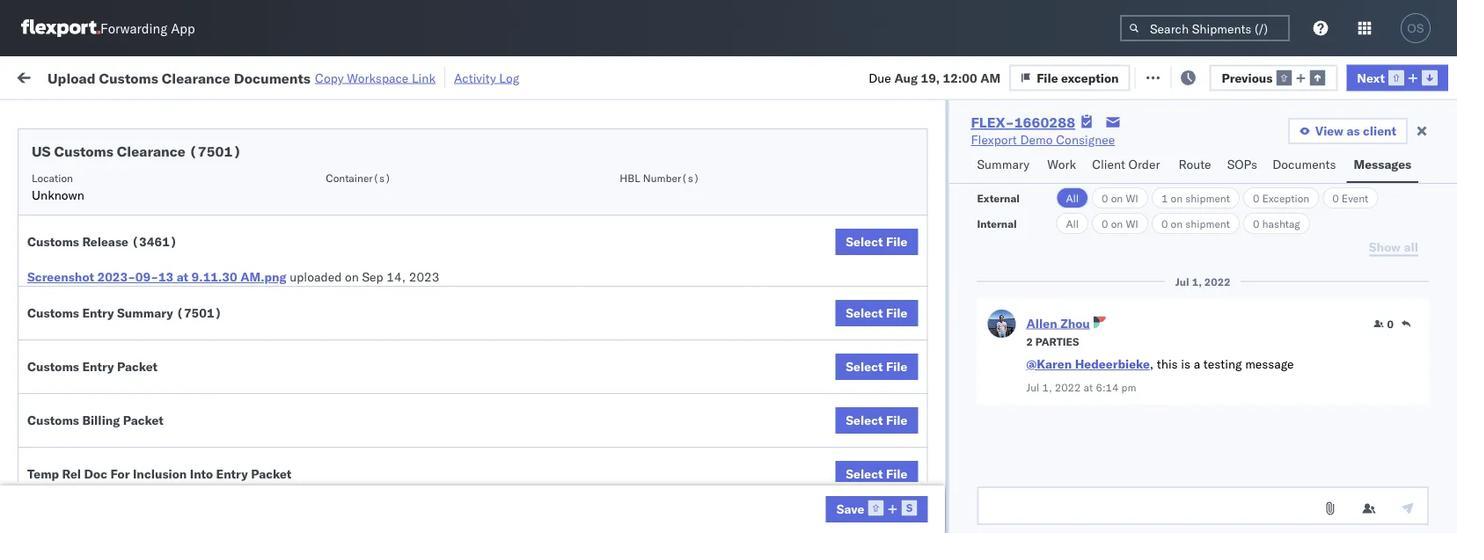 Task type: vqa. For each thing, say whether or not it's contained in the screenshot.
'flex-21303'
no



Task type: locate. For each thing, give the bounding box(es) containing it.
pm
[[321, 176, 340, 192], [321, 215, 340, 231], [321, 254, 340, 269], [321, 293, 340, 308], [321, 331, 340, 347], [321, 448, 340, 463]]

file
[[1158, 68, 1179, 84], [1037, 70, 1058, 85], [886, 234, 908, 250], [886, 305, 908, 321], [886, 359, 908, 374], [886, 413, 908, 428], [886, 466, 908, 482]]

6 ceau7522281, hlxu6269489, hlxu8034992 from the top
[[1084, 370, 1357, 385]]

pickup up 2023-
[[96, 244, 134, 260]]

schedule delivery appointment button up for
[[40, 446, 216, 465]]

documents inside upload customs clearance documents
[[40, 378, 104, 393]]

packet for customs billing packet
[[123, 413, 164, 428]]

9.11.30
[[192, 269, 237, 285]]

0 vertical spatial shipment
[[1186, 191, 1230, 205]]

documents button
[[1266, 149, 1347, 183]]

os button
[[1396, 8, 1436, 48]]

at left risk
[[349, 68, 360, 84]]

schedule for 3rd schedule pickup from los angeles, ca link from the bottom
[[40, 244, 93, 260]]

1 nov from the top
[[374, 176, 397, 192]]

1846748 down external
[[1010, 215, 1063, 231]]

schedule delivery appointment for 1st "schedule delivery appointment" button from the top of the page schedule delivery appointment link
[[40, 176, 216, 191]]

dec
[[373, 448, 396, 463]]

0 vertical spatial ocean fcl
[[539, 215, 600, 231]]

1 vertical spatial appointment
[[144, 292, 216, 307]]

3 schedule delivery appointment link from the top
[[40, 446, 216, 463]]

2 all from the top
[[1066, 217, 1079, 230]]

5 hlxu6269489, from the top
[[1178, 331, 1268, 346]]

los up '(3461)'
[[166, 205, 186, 221]]

all button for external
[[1056, 187, 1089, 209]]

2 fcl from the top
[[578, 331, 600, 347]]

jul down 0 on shipment
[[1176, 275, 1190, 288]]

1846748 for 2nd schedule pickup from los angeles, ca link from the bottom of the page
[[1010, 331, 1063, 347]]

flex-1846748 up allen
[[972, 293, 1063, 308]]

1, down @karen
[[1042, 381, 1052, 394]]

ca up the customs entry packet
[[40, 339, 57, 355]]

1 vertical spatial lhuu7894563,
[[1084, 486, 1175, 501]]

1 vertical spatial shipment
[[1186, 217, 1230, 230]]

los left into
[[159, 477, 179, 492]]

1 appointment from the top
[[144, 176, 216, 191]]

customs left billing
[[27, 413, 79, 428]]

1 horizontal spatial 1,
[[1192, 275, 1202, 288]]

2023
[[409, 269, 440, 285]]

1 vertical spatial at
[[177, 269, 188, 285]]

0 vertical spatial summary
[[977, 157, 1030, 172]]

file exception down search shipments (/) text field at the right of page
[[1158, 68, 1240, 84]]

select for customs release (3461)
[[846, 234, 883, 250]]

schedule down workitem
[[40, 176, 93, 191]]

client
[[1092, 157, 1126, 172]]

0 vertical spatial fcl
[[578, 215, 600, 231]]

into
[[190, 466, 213, 482]]

2 4, from the top
[[400, 215, 411, 231]]

1 vertical spatial jul
[[1027, 381, 1040, 394]]

mbl/mawb numbers
[[1199, 144, 1306, 157]]

select
[[846, 234, 883, 250], [846, 305, 883, 321], [846, 359, 883, 374], [846, 413, 883, 428], [846, 466, 883, 482]]

numbers down 'container'
[[1084, 151, 1128, 164]]

entry
[[82, 305, 114, 321], [82, 359, 114, 374], [216, 466, 248, 482]]

0
[[1102, 191, 1109, 205], [1253, 191, 1260, 205], [1333, 191, 1339, 205], [1102, 217, 1109, 230], [1162, 217, 1168, 230], [1253, 217, 1260, 230], [1387, 317, 1394, 330]]

0 vertical spatial schedule delivery appointment
[[40, 176, 216, 191]]

test123456 up jul 1, 2022
[[1199, 254, 1273, 269]]

flex-1846748 down allen
[[972, 331, 1063, 347]]

documents down the customs entry packet
[[40, 378, 104, 393]]

file for customs release (3461)
[[886, 234, 908, 250]]

upload up by: at the left of page
[[48, 69, 96, 86]]

order
[[1129, 157, 1160, 172]]

3 appointment from the top
[[144, 447, 216, 462]]

documents inside button
[[1273, 157, 1336, 172]]

schedule down unknown
[[40, 205, 93, 221]]

file exception
[[1158, 68, 1240, 84], [1037, 70, 1119, 85]]

0 vertical spatial documents
[[234, 69, 311, 86]]

allen
[[1027, 316, 1058, 331]]

flex-1846748
[[972, 176, 1063, 192], [972, 215, 1063, 231], [972, 293, 1063, 308], [972, 331, 1063, 347], [972, 370, 1063, 385]]

packet right into
[[251, 466, 292, 482]]

ca down customs release (3461)
[[40, 262, 57, 277]]

2 1889466 from the top
[[1010, 486, 1063, 502]]

3 delivery from the top
[[96, 447, 141, 462]]

numbers
[[1263, 144, 1306, 157], [1084, 151, 1128, 164]]

schedule up rel
[[40, 447, 93, 462]]

los down upload customs clearance documents button
[[166, 399, 186, 415]]

exception up "consignee"
[[1061, 70, 1119, 85]]

clearance for us customs clearance (7501)
[[117, 143, 186, 160]]

09-
[[135, 269, 158, 285]]

0 horizontal spatial numbers
[[1084, 151, 1128, 164]]

flex-
[[971, 114, 1014, 131], [972, 176, 1010, 192], [972, 215, 1010, 231], [972, 293, 1010, 308], [972, 331, 1010, 347], [972, 370, 1010, 385], [972, 409, 1010, 424], [972, 486, 1010, 502]]

file exception up 1660288
[[1037, 70, 1119, 85]]

2 horizontal spatial documents
[[1273, 157, 1336, 172]]

1 vertical spatial omkar
[[1419, 293, 1456, 308]]

4 flex-1846748 from the top
[[972, 331, 1063, 347]]

resize handle column header
[[252, 136, 273, 533], [447, 136, 468, 533], [509, 136, 530, 533], [623, 136, 644, 533], [738, 136, 759, 533], [914, 136, 935, 533], [1054, 136, 1075, 533], [1169, 136, 1190, 533], [1389, 136, 1410, 533], [1426, 136, 1447, 533]]

4 test123456 from the top
[[1199, 293, 1273, 308]]

summary down 09- at the left of page
[[117, 305, 173, 321]]

0 vertical spatial schedule delivery appointment button
[[40, 175, 216, 194]]

5 test123456 from the top
[[1199, 370, 1273, 385]]

1 hlxu8034992 from the top
[[1271, 176, 1357, 191]]

mbl/mawb numbers button
[[1190, 140, 1392, 158]]

4 11:59 from the top
[[283, 293, 318, 308]]

2 schedule delivery appointment link from the top
[[40, 291, 216, 308]]

1 select file from the top
[[846, 234, 908, 250]]

2 vertical spatial schedule delivery appointment
[[40, 447, 216, 462]]

client order
[[1092, 157, 1160, 172]]

schedule delivery appointment for 3rd "schedule delivery appointment" button schedule delivery appointment link
[[40, 447, 216, 462]]

11:59
[[283, 176, 318, 192], [283, 215, 318, 231], [283, 254, 318, 269], [283, 293, 318, 308], [283, 331, 318, 347], [283, 448, 318, 463]]

0 horizontal spatial work
[[191, 68, 222, 84]]

1 vertical spatial all
[[1066, 217, 1079, 230]]

0 vertical spatial uetu5238478
[[1178, 408, 1264, 424]]

0 vertical spatial packet
[[117, 359, 158, 374]]

4, for first schedule pickup from los angeles, ca link
[[400, 215, 411, 231]]

0 on shipment
[[1162, 217, 1230, 230]]

1 vertical spatial omkar 
[[1419, 293, 1457, 308]]

message (0)
[[236, 68, 308, 84]]

1846748 up allen
[[1010, 293, 1063, 308]]

1 resize handle column header from the left
[[252, 136, 273, 533]]

lhuu7894563, uetu5238478
[[1084, 408, 1264, 424], [1084, 486, 1264, 501]]

3 4, from the top
[[400, 254, 411, 269]]

2 vertical spatial entry
[[216, 466, 248, 482]]

3 schedule from the top
[[40, 244, 93, 260]]

abcdefg78456546
[[1199, 409, 1317, 424], [1199, 486, 1317, 502]]

3 select file button from the top
[[835, 354, 918, 380]]

1846748 down '2'
[[1010, 370, 1063, 385]]

ceau7522281,
[[1084, 176, 1175, 191], [1084, 215, 1175, 230], [1084, 253, 1175, 269], [1084, 292, 1175, 308], [1084, 331, 1175, 346], [1084, 370, 1175, 385]]

1 11:59 from the top
[[283, 176, 318, 192]]

1889466
[[1010, 409, 1063, 424], [1010, 486, 1063, 502]]

5 select file from the top
[[846, 466, 908, 482]]

flex-1846748 down flex id button
[[972, 176, 1063, 192]]

1846748 down allen
[[1010, 331, 1063, 347]]

select file for customs billing packet
[[846, 413, 908, 428]]

0 vertical spatial lhuu7894563, uetu5238478
[[1084, 408, 1264, 424]]

log
[[499, 70, 519, 85]]

at right 13
[[177, 269, 188, 285]]

schedule delivery appointment down 2023-
[[40, 292, 216, 307]]

customs up billing
[[84, 360, 133, 376]]

6 schedule from the top
[[40, 399, 93, 415]]

5 pdt, from the top
[[343, 331, 371, 347]]

at left 6:14
[[1084, 381, 1093, 394]]

1 horizontal spatial work
[[1047, 157, 1076, 172]]

0 horizontal spatial documents
[[40, 378, 104, 393]]

from
[[137, 205, 163, 221], [137, 244, 163, 260], [137, 322, 163, 337], [137, 399, 163, 415], [130, 477, 156, 492]]

view as client
[[1316, 123, 1397, 139]]

jul
[[1176, 275, 1190, 288], [1027, 381, 1040, 394]]

jul down @karen
[[1027, 381, 1040, 394]]

1 horizontal spatial numbers
[[1263, 144, 1306, 157]]

0 vertical spatial entry
[[82, 305, 114, 321]]

documents up "exception"
[[1273, 157, 1336, 172]]

0 vertical spatial delivery
[[96, 176, 141, 191]]

confirm
[[40, 477, 85, 492]]

parties
[[1036, 335, 1079, 348]]

1 horizontal spatial exception
[[1182, 68, 1240, 84]]

1 delivery from the top
[[96, 176, 141, 191]]

1 vertical spatial summary
[[117, 305, 173, 321]]

2 select from the top
[[846, 305, 883, 321]]

19,
[[921, 70, 940, 85]]

1 on shipment
[[1162, 191, 1230, 205]]

5 select from the top
[[846, 466, 883, 482]]

6 hlxu8034992 from the top
[[1271, 370, 1357, 385]]

upload customs clearance documents
[[40, 360, 193, 393]]

entry right into
[[216, 466, 248, 482]]

packet right billing
[[123, 413, 164, 428]]

flex-1846748 button
[[943, 172, 1067, 197], [943, 172, 1067, 197], [943, 211, 1067, 235], [943, 211, 1067, 235], [943, 288, 1067, 313], [943, 288, 1067, 313], [943, 327, 1067, 352], [943, 327, 1067, 352], [943, 366, 1067, 390], [943, 366, 1067, 390]]

4, for 2nd schedule pickup from los angeles, ca link from the bottom of the page
[[400, 331, 411, 347]]

schedule up screenshot on the left
[[40, 244, 93, 260]]

flexport. image
[[21, 19, 100, 37]]

hlxu8034992 for 3rd schedule pickup from los angeles, ca link from the bottom
[[1271, 253, 1357, 269]]

my work
[[18, 64, 96, 88]]

1 vertical spatial schedule delivery appointment
[[40, 292, 216, 307]]

2022 inside @karen hedeerbieke , this is a testing message jul 1, 2022 at 6:14 pm
[[1055, 381, 1081, 394]]

0 vertical spatial lhuu7894563,
[[1084, 408, 1175, 424]]

schedule pickup from los angeles, ca link
[[40, 205, 250, 240], [40, 243, 250, 279], [40, 321, 250, 356], [40, 398, 250, 433]]

2022
[[414, 176, 445, 192], [414, 215, 445, 231], [414, 254, 445, 269], [1205, 275, 1231, 288], [414, 293, 445, 308], [414, 331, 445, 347], [1055, 381, 1081, 394], [421, 448, 452, 463]]

select file button for customs release (3461)
[[835, 229, 918, 255]]

workitem button
[[11, 140, 255, 158]]

2 all button from the top
[[1056, 213, 1089, 234]]

11:59 pm pst, dec 13, 2022
[[283, 448, 452, 463]]

flex-1660288
[[971, 114, 1076, 131]]

hlxu6269489, for 2nd schedule pickup from los angeles, ca link from the bottom of the page
[[1178, 331, 1268, 346]]

1 vertical spatial uetu5238478
[[1178, 486, 1264, 501]]

los
[[166, 205, 186, 221], [166, 244, 186, 260], [166, 322, 186, 337], [166, 399, 186, 415], [159, 477, 179, 492]]

2 hlxu6269489, from the top
[[1178, 215, 1268, 230]]

0 vertical spatial all
[[1066, 191, 1079, 205]]

0 vertical spatial omkar 
[[1419, 176, 1457, 192]]

1 vertical spatial 1,
[[1042, 381, 1052, 394]]

0 horizontal spatial file exception
[[1037, 70, 1119, 85]]

1 horizontal spatial summary
[[977, 157, 1030, 172]]

customs up customs billing packet
[[27, 359, 79, 374]]

select file for customs release (3461)
[[846, 234, 908, 250]]

1, down 0 on shipment
[[1192, 275, 1202, 288]]

5 ceau7522281, from the top
[[1084, 331, 1175, 346]]

all for external
[[1066, 191, 1079, 205]]

2 hlxu8034992 from the top
[[1271, 215, 1357, 230]]

schedule delivery appointment link for 2nd "schedule delivery appointment" button from the bottom
[[40, 291, 216, 308]]

1 vertical spatial schedule delivery appointment link
[[40, 291, 216, 308]]

clearance down customs entry summary (7501)
[[136, 360, 193, 376]]

0 vertical spatial omkar
[[1419, 176, 1456, 192]]

1 horizontal spatial at
[[349, 68, 360, 84]]

schedule delivery appointment link up for
[[40, 446, 216, 463]]

select file button for customs billing packet
[[835, 407, 918, 434]]

2 vertical spatial at
[[1084, 381, 1093, 394]]

0 vertical spatial jul
[[1176, 275, 1190, 288]]

batch action button
[[1332, 63, 1447, 89]]

0 vertical spatial schedule delivery appointment link
[[40, 175, 216, 192]]

schedule delivery appointment link down 2023-
[[40, 291, 216, 308]]

schedule delivery appointment link down us customs clearance (7501)
[[40, 175, 216, 192]]

2 schedule delivery appointment button from the top
[[40, 291, 216, 310]]

hbl
[[620, 171, 640, 184]]

nov for 2nd schedule pickup from los angeles, ca link from the bottom of the page
[[374, 331, 397, 347]]

schedule delivery appointment down us customs clearance (7501)
[[40, 176, 216, 191]]

numbers right sops
[[1263, 144, 1306, 157]]

schedule for 1st "schedule delivery appointment" button from the top of the page schedule delivery appointment link
[[40, 176, 93, 191]]

los up 13
[[166, 244, 186, 260]]

ca down unknown
[[40, 223, 57, 239]]

4 select from the top
[[846, 413, 883, 428]]

client
[[1363, 123, 1397, 139]]

1 vertical spatial delivery
[[96, 292, 141, 307]]

ca up temp
[[40, 417, 57, 432]]

1 vertical spatial all button
[[1056, 213, 1089, 234]]

1 vertical spatial packet
[[123, 413, 164, 428]]

3 schedule delivery appointment from the top
[[40, 447, 216, 462]]

1 abcdefg78456546 from the top
[[1199, 409, 1317, 424]]

0 vertical spatial (7501)
[[189, 143, 241, 160]]

hlxu6269489, for first schedule pickup from los angeles, ca link
[[1178, 215, 1268, 230]]

schedule delivery appointment button down 2023-
[[40, 291, 216, 310]]

1 all from the top
[[1066, 191, 1079, 205]]

(7501) for customs entry summary (7501)
[[176, 305, 222, 321]]

2 1846748 from the top
[[1010, 215, 1063, 231]]

1 vertical spatial 1889466
[[1010, 486, 1063, 502]]

0 vertical spatial clearance
[[162, 69, 230, 86]]

0 vertical spatial 0 on wi
[[1102, 191, 1139, 205]]

clearance inside upload customs clearance documents
[[136, 360, 193, 376]]

customs down screenshot on the left
[[27, 305, 79, 321]]

1 vertical spatial upload
[[40, 360, 80, 376]]

customs up screenshot on the left
[[27, 234, 79, 250]]

1 schedule delivery appointment link from the top
[[40, 175, 216, 192]]

select file button for customs entry summary (7501)
[[835, 300, 918, 327]]

entry up customs billing packet
[[82, 359, 114, 374]]

1 vertical spatial 0 on wi
[[1102, 217, 1139, 230]]

2 vertical spatial schedule delivery appointment link
[[40, 446, 216, 463]]

clearance down app
[[162, 69, 230, 86]]

uetu5238478
[[1178, 408, 1264, 424], [1178, 486, 1264, 501]]

5 schedule from the top
[[40, 322, 93, 337]]

5 select file button from the top
[[835, 461, 918, 488]]

select for customs entry packet
[[846, 359, 883, 374]]

all for internal
[[1066, 217, 1079, 230]]

omkar  for 2nd "schedule delivery appointment" button from the bottom
[[1419, 293, 1457, 308]]

schedule down the customs entry packet
[[40, 399, 93, 415]]

work button
[[1040, 149, 1085, 183]]

due
[[869, 70, 891, 85]]

summary down flexport
[[977, 157, 1030, 172]]

pickup right rel
[[89, 477, 127, 492]]

select for customs billing packet
[[846, 413, 883, 428]]

shipment up 0 on shipment
[[1186, 191, 1230, 205]]

customs
[[99, 69, 158, 86], [54, 143, 113, 160], [27, 234, 79, 250], [27, 305, 79, 321], [27, 359, 79, 374], [84, 360, 133, 376], [27, 413, 79, 428]]

upload for upload customs clearance documents copy workspace link
[[48, 69, 96, 86]]

3 hlxu8034992 from the top
[[1271, 253, 1357, 269]]

2 vertical spatial documents
[[40, 378, 104, 393]]

1 vertical spatial flex-1889466
[[972, 486, 1063, 502]]

0 on wi for 1
[[1102, 191, 1139, 205]]

1846748 down demo
[[1010, 176, 1063, 192]]

appointment up inclusion
[[144, 447, 216, 462]]

1 vertical spatial abcdefg78456546
[[1199, 486, 1317, 502]]

import
[[148, 68, 188, 84]]

numbers for mbl/mawb numbers
[[1263, 144, 1306, 157]]

None text field
[[977, 487, 1429, 525]]

los down 13
[[166, 322, 186, 337]]

test123456 right is
[[1199, 370, 1273, 385]]

(0)
[[285, 68, 308, 84]]

pdt, for first schedule pickup from los angeles, ca link
[[343, 215, 371, 231]]

2 vertical spatial delivery
[[96, 447, 141, 462]]

entry for packet
[[82, 359, 114, 374]]

summary
[[977, 157, 1030, 172], [117, 305, 173, 321]]

work down flexport demo consignee link
[[1047, 157, 1076, 172]]

schedule delivery appointment link for 3rd "schedule delivery appointment" button
[[40, 446, 216, 463]]

select file for customs entry packet
[[846, 359, 908, 374]]

0 vertical spatial abcdefg78456546
[[1199, 409, 1317, 424]]

12:00
[[943, 70, 977, 85]]

2 appointment from the top
[[144, 292, 216, 307]]

1 schedule delivery appointment from the top
[[40, 176, 216, 191]]

1 vertical spatial lhuu7894563, uetu5238478
[[1084, 486, 1264, 501]]

numbers inside container numbers
[[1084, 151, 1128, 164]]

flex-1846748 down '2'
[[972, 370, 1063, 385]]

4 11:59 pm pdt, nov 4, 2022 from the top
[[283, 293, 445, 308]]

4 ca from the top
[[40, 417, 57, 432]]

file for temp rel doc for inclusion into entry packet
[[886, 466, 908, 482]]

0 horizontal spatial summary
[[117, 305, 173, 321]]

0 on wi
[[1102, 191, 1139, 205], [1102, 217, 1139, 230]]

all button for internal
[[1056, 213, 1089, 234]]

1 vertical spatial work
[[1047, 157, 1076, 172]]

customs entry packet
[[27, 359, 158, 374]]

2 vertical spatial schedule delivery appointment button
[[40, 446, 216, 465]]

1 pdt, from the top
[[343, 176, 371, 192]]

4 select file button from the top
[[835, 407, 918, 434]]

2 vertical spatial fcl
[[578, 448, 600, 463]]

1 vertical spatial (7501)
[[176, 305, 222, 321]]

1 4, from the top
[[400, 176, 411, 192]]

angeles, inside confirm pickup from los angeles, ca
[[182, 477, 230, 492]]

759 at risk
[[323, 68, 384, 84]]

3 select file from the top
[[846, 359, 908, 374]]

schedule delivery appointment button
[[40, 175, 216, 194], [40, 291, 216, 310], [40, 446, 216, 465]]

2 horizontal spatial at
[[1084, 381, 1093, 394]]

3 ocean fcl from the top
[[539, 448, 600, 463]]

0 vertical spatial at
[[349, 68, 360, 84]]

1 horizontal spatial documents
[[234, 69, 311, 86]]

3 nov from the top
[[374, 254, 397, 269]]

schedule down screenshot on the left
[[40, 292, 93, 307]]

on
[[430, 68, 444, 84], [1111, 191, 1123, 205], [1171, 191, 1183, 205], [1111, 217, 1123, 230], [1171, 217, 1183, 230], [345, 269, 359, 285]]

1 vertical spatial fcl
[[578, 331, 600, 347]]

at
[[349, 68, 360, 84], [177, 269, 188, 285], [1084, 381, 1093, 394]]

hlxu8034992 for upload customs clearance documents link
[[1271, 370, 1357, 385]]

hlxu6269489, for 3rd schedule pickup from los angeles, ca link from the bottom
[[1178, 253, 1268, 269]]

location unknown
[[32, 171, 84, 203]]

appointment down us customs clearance (7501)
[[144, 176, 216, 191]]

hlxu6269489,
[[1178, 176, 1268, 191], [1178, 215, 1268, 230], [1178, 253, 1268, 269], [1178, 292, 1268, 308], [1178, 331, 1268, 346], [1178, 370, 1268, 385]]

3 schedule pickup from los angeles, ca button from the top
[[40, 321, 250, 358]]

entry down 2023-
[[82, 305, 114, 321]]

0 vertical spatial 1889466
[[1010, 409, 1063, 424]]

1 vertical spatial ocean fcl
[[539, 331, 600, 347]]

upload up customs billing packet
[[40, 360, 80, 376]]

2 vertical spatial appointment
[[144, 447, 216, 462]]

3 select from the top
[[846, 359, 883, 374]]

0 vertical spatial wi
[[1126, 191, 1139, 205]]

1 vertical spatial documents
[[1273, 157, 1336, 172]]

1 1846748 from the top
[[1010, 176, 1063, 192]]

1 vertical spatial clearance
[[117, 143, 186, 160]]

0 horizontal spatial 1,
[[1042, 381, 1052, 394]]

for
[[110, 466, 130, 482]]

schedule for 2nd "schedule delivery appointment" button from the bottom schedule delivery appointment link
[[40, 292, 93, 307]]

0 vertical spatial all button
[[1056, 187, 1089, 209]]

clearance
[[162, 69, 230, 86], [117, 143, 186, 160], [136, 360, 193, 376]]

delivery up for
[[96, 447, 141, 462]]

number(s)
[[643, 171, 700, 184]]

1 fcl from the top
[[578, 215, 600, 231]]

2 lhuu7894563, from the top
[[1084, 486, 1175, 501]]

work right the import
[[191, 68, 222, 84]]

testing
[[1204, 356, 1242, 372]]

hlxu8034992
[[1271, 176, 1357, 191], [1271, 215, 1357, 230], [1271, 253, 1357, 269], [1271, 292, 1357, 308], [1271, 331, 1357, 346], [1271, 370, 1357, 385]]

6 hlxu6269489, from the top
[[1178, 370, 1268, 385]]

ocean fcl
[[539, 215, 600, 231], [539, 331, 600, 347], [539, 448, 600, 463]]

2 select file from the top
[[846, 305, 908, 321]]

upload customs clearance documents button
[[40, 360, 250, 396]]

flexport demo consignee
[[971, 132, 1115, 147]]

(7501) down 9.11.30
[[176, 305, 222, 321]]

flex-1846748 down external
[[972, 215, 1063, 231]]

test123456 down 1 on shipment
[[1199, 215, 1273, 231]]

confirm pickup from los angeles, ca link
[[40, 476, 250, 511]]

clearance down the import
[[117, 143, 186, 160]]

schedule up the customs entry packet
[[40, 322, 93, 337]]

2 vertical spatial clearance
[[136, 360, 193, 376]]

customs entry summary (7501)
[[27, 305, 222, 321]]

schedule delivery appointment up for
[[40, 447, 216, 462]]

wi for 0
[[1126, 217, 1139, 230]]

5 hlxu8034992 from the top
[[1271, 331, 1357, 346]]

1 all button from the top
[[1056, 187, 1089, 209]]

delivery down us customs clearance (7501)
[[96, 176, 141, 191]]

packet down customs entry summary (7501)
[[117, 359, 158, 374]]

3 schedule pickup from los angeles, ca from the top
[[40, 322, 237, 355]]

test123456 down jul 1, 2022
[[1199, 293, 1273, 308]]

customs down forwarding
[[99, 69, 158, 86]]

5 resize handle column header from the left
[[738, 136, 759, 533]]

0 vertical spatial appointment
[[144, 176, 216, 191]]

1 0 on wi from the top
[[1102, 191, 1139, 205]]

1 vertical spatial wi
[[1126, 217, 1139, 230]]

clearance for upload customs clearance documents
[[136, 360, 193, 376]]

exception down search shipments (/) text field at the right of page
[[1182, 68, 1240, 84]]

ca down confirm
[[40, 494, 57, 510]]

1,
[[1192, 275, 1202, 288], [1042, 381, 1052, 394]]

1 flex-1889466 from the top
[[972, 409, 1063, 424]]

schedule delivery appointment button down us customs clearance (7501)
[[40, 175, 216, 194]]

documents left copy
[[234, 69, 311, 86]]

hlxu8034992 for first schedule pickup from los angeles, ca link
[[1271, 215, 1357, 230]]

jul 1, 2022
[[1176, 275, 1231, 288]]

1 vertical spatial entry
[[82, 359, 114, 374]]

1 vertical spatial schedule delivery appointment button
[[40, 291, 216, 310]]

pickup down customs entry summary (7501)
[[96, 322, 134, 337]]

(7501) down upload customs clearance documents copy workspace link
[[189, 143, 241, 160]]

test123456 down sops
[[1199, 176, 1273, 192]]

5 4, from the top
[[400, 331, 411, 347]]

forwarding app link
[[21, 19, 195, 37]]

3 pdt, from the top
[[343, 254, 371, 269]]

2 select file button from the top
[[835, 300, 918, 327]]

3 test123456 from the top
[[1199, 254, 1273, 269]]

delivery down 2023-
[[96, 292, 141, 307]]

filtered by:
[[18, 108, 81, 123]]

flex-1889466
[[972, 409, 1063, 424], [972, 486, 1063, 502]]

upload inside upload customs clearance documents
[[40, 360, 80, 376]]

0 event
[[1333, 191, 1369, 205]]

1 select from the top
[[846, 234, 883, 250]]

3 hlxu6269489, from the top
[[1178, 253, 1268, 269]]

0 horizontal spatial jul
[[1027, 381, 1040, 394]]

0 vertical spatial flex-1889466
[[972, 409, 1063, 424]]

shipment down 1 on shipment
[[1186, 217, 1230, 230]]

hlxu8034992 for 2nd schedule pickup from los angeles, ca link from the bottom of the page
[[1271, 331, 1357, 346]]

2 omkar from the top
[[1419, 293, 1456, 308]]

2 11:59 pm pdt, nov 4, 2022 from the top
[[283, 215, 445, 231]]

2 vertical spatial ocean fcl
[[539, 448, 600, 463]]

0 vertical spatial upload
[[48, 69, 96, 86]]

7 resize handle column header from the left
[[1054, 136, 1075, 533]]

appointment down 13
[[144, 292, 216, 307]]



Task type: describe. For each thing, give the bounding box(es) containing it.
0 exception
[[1253, 191, 1310, 205]]

track
[[447, 68, 476, 84]]

select file for customs entry summary (7501)
[[846, 305, 908, 321]]

am
[[981, 70, 1001, 85]]

@karen hedeerbieke , this is a testing message jul 1, 2022 at 6:14 pm
[[1027, 356, 1294, 394]]

0 button
[[1374, 317, 1394, 331]]

3 ceau7522281, from the top
[[1084, 253, 1175, 269]]

2 parties
[[1027, 335, 1079, 348]]

hedeerbieke
[[1075, 356, 1150, 372]]

(7501) for us customs clearance (7501)
[[189, 143, 241, 160]]

0 inside button
[[1387, 317, 1394, 330]]

3 11:59 pm pdt, nov 4, 2022 from the top
[[283, 254, 445, 269]]

6 resize handle column header from the left
[[914, 136, 935, 533]]

flex id
[[943, 144, 977, 157]]

id
[[966, 144, 977, 157]]

activity log
[[454, 70, 519, 85]]

ca inside confirm pickup from los angeles, ca
[[40, 494, 57, 510]]

work
[[50, 64, 96, 88]]

1 schedule pickup from los angeles, ca from the top
[[40, 205, 237, 239]]

2 schedule pickup from los angeles, ca button from the top
[[40, 243, 250, 280]]

4 schedule pickup from los angeles, ca link from the top
[[40, 398, 250, 433]]

wi for 1
[[1126, 191, 1139, 205]]

2 lhuu7894563, uetu5238478 from the top
[[1084, 486, 1264, 501]]

route
[[1179, 157, 1212, 172]]

messages button
[[1347, 149, 1419, 183]]

temp rel doc for inclusion into entry packet
[[27, 466, 292, 482]]

inclusion
[[133, 466, 187, 482]]

schedule delivery appointment link for 1st "schedule delivery appointment" button from the top of the page
[[40, 175, 216, 192]]

1 hlxu6269489, from the top
[[1178, 176, 1268, 191]]

pm
[[1122, 381, 1137, 394]]

4 pdt, from the top
[[343, 293, 371, 308]]

1 schedule pickup from los angeles, ca link from the top
[[40, 205, 250, 240]]

6 ceau7522281, from the top
[[1084, 370, 1175, 385]]

copy workspace link button
[[315, 70, 436, 85]]

packet for customs entry packet
[[117, 359, 158, 374]]

1 horizontal spatial file exception
[[1158, 68, 1240, 84]]

pickup inside confirm pickup from los angeles, ca
[[89, 477, 127, 492]]

schedule for first schedule pickup from los angeles, ca link
[[40, 205, 93, 221]]

1 lhuu7894563, from the top
[[1084, 408, 1175, 424]]

uploaded
[[290, 269, 342, 285]]

confirm pickup from los angeles, ca
[[40, 477, 230, 510]]

documents for upload customs clearance documents copy workspace link
[[234, 69, 311, 86]]

4 nov from the top
[[374, 293, 397, 308]]

1 pm from the top
[[321, 176, 340, 192]]

4 hlxu6269489, from the top
[[1178, 292, 1268, 308]]

6 11:59 from the top
[[283, 448, 318, 463]]

5 11:59 from the top
[[283, 331, 318, 347]]

6 pm from the top
[[321, 448, 340, 463]]

3 resize handle column header from the left
[[509, 136, 530, 533]]

5 pm from the top
[[321, 331, 340, 347]]

1846748 for upload customs clearance documents link
[[1010, 370, 1063, 385]]

a
[[1194, 356, 1201, 372]]

4 schedule pickup from los angeles, ca button from the top
[[40, 398, 250, 435]]

5 ceau7522281, hlxu6269489, hlxu8034992 from the top
[[1084, 331, 1357, 346]]

pdt, for 2nd schedule pickup from los angeles, ca link from the bottom of the page
[[343, 331, 371, 347]]

2 flex-1846748 from the top
[[972, 215, 1063, 231]]

previous button
[[1210, 64, 1338, 91]]

(3461)
[[132, 234, 177, 250]]

actions
[[1405, 144, 1441, 157]]

2 vertical spatial packet
[[251, 466, 292, 482]]

4 ceau7522281, hlxu6269489, hlxu8034992 from the top
[[1084, 292, 1357, 308]]

pst,
[[343, 448, 370, 463]]

mbl/mawb
[[1199, 144, 1260, 157]]

fcl for 2nd schedule pickup from los angeles, ca link from the bottom of the page
[[578, 331, 600, 347]]

Search Work text field
[[866, 63, 1058, 89]]

1 ca from the top
[[40, 223, 57, 239]]

sops
[[1227, 157, 1258, 172]]

759
[[323, 68, 346, 84]]

zhou
[[1061, 316, 1090, 331]]

route button
[[1172, 149, 1220, 183]]

numbers for container numbers
[[1084, 151, 1128, 164]]

file for customs entry packet
[[886, 359, 908, 374]]

13,
[[399, 448, 418, 463]]

1 ceau7522281, from the top
[[1084, 176, 1175, 191]]

@karen
[[1027, 356, 1072, 372]]

select file button for temp rel doc for inclusion into entry packet
[[835, 461, 918, 488]]

2 ceau7522281, hlxu6269489, hlxu8034992 from the top
[[1084, 215, 1357, 230]]

select for customs entry summary (7501)
[[846, 305, 883, 321]]

2 test123456 from the top
[[1199, 215, 1273, 231]]

select file for temp rel doc for inclusion into entry packet
[[846, 466, 908, 482]]

screenshot
[[27, 269, 94, 285]]

205
[[404, 68, 427, 84]]

us customs clearance (7501)
[[32, 143, 241, 160]]

205 on track
[[404, 68, 476, 84]]

nov for first schedule pickup from los angeles, ca link
[[374, 215, 397, 231]]

3 ca from the top
[[40, 339, 57, 355]]

1 schedule pickup from los angeles, ca button from the top
[[40, 205, 250, 242]]

customs release (3461)
[[27, 234, 177, 250]]

8 resize handle column header from the left
[[1169, 136, 1190, 533]]

schedule for 1st schedule pickup from los angeles, ca link from the bottom
[[40, 399, 93, 415]]

select file button for customs entry packet
[[835, 354, 918, 380]]

app
[[171, 20, 195, 37]]

2 resize handle column header from the left
[[447, 136, 468, 533]]

file for customs billing packet
[[886, 413, 908, 428]]

upload for upload customs clearance documents
[[40, 360, 80, 376]]

rel
[[62, 466, 81, 482]]

external
[[977, 191, 1020, 205]]

appointment for 3rd "schedule delivery appointment" button
[[144, 447, 216, 462]]

allen zhou button
[[1027, 316, 1090, 331]]

2 pm from the top
[[321, 215, 340, 231]]

file for customs entry summary (7501)
[[886, 305, 908, 321]]

4, for 3rd schedule pickup from los angeles, ca link from the bottom
[[400, 254, 411, 269]]

1846748 for first schedule pickup from los angeles, ca link
[[1010, 215, 1063, 231]]

0 vertical spatial 1,
[[1192, 275, 1202, 288]]

1
[[1162, 191, 1168, 205]]

documents for upload customs clearance documents
[[40, 378, 104, 393]]

unknown
[[32, 187, 84, 203]]

1660288
[[1014, 114, 1076, 131]]

1 test123456 from the top
[[1199, 176, 1273, 192]]

2 ceau7522281, from the top
[[1084, 215, 1175, 230]]

@karen hedeerbieke button
[[1027, 356, 1150, 372]]

4 hlxu8034992 from the top
[[1271, 292, 1357, 308]]

1 ocean fcl from the top
[[539, 215, 600, 231]]

shipment for 0 on shipment
[[1186, 217, 1230, 230]]

2 11:59 from the top
[[283, 215, 318, 231]]

Search Shipments (/) text field
[[1120, 15, 1290, 41]]

next button
[[1347, 64, 1449, 91]]

import work
[[148, 68, 222, 84]]

pickup up the release
[[96, 205, 134, 221]]

fcl for 3rd "schedule delivery appointment" button schedule delivery appointment link
[[578, 448, 600, 463]]

jul inside @karen hedeerbieke , this is a testing message jul 1, 2022 at 6:14 pm
[[1027, 381, 1040, 394]]

flex-1660288 link
[[971, 114, 1076, 131]]

schedule delivery appointment for 2nd "schedule delivery appointment" button from the bottom schedule delivery appointment link
[[40, 292, 216, 307]]

pdt, for 3rd schedule pickup from los angeles, ca link from the bottom
[[343, 254, 371, 269]]

fcl for first schedule pickup from los angeles, ca link
[[578, 215, 600, 231]]

delivery for 1st "schedule delivery appointment" button from the top of the page
[[96, 176, 141, 191]]

2 flex-1889466 from the top
[[972, 486, 1063, 502]]

my
[[18, 64, 46, 88]]

3 flex-1846748 from the top
[[972, 293, 1063, 308]]

0 horizontal spatial exception
[[1061, 70, 1119, 85]]

appointment for 1st "schedule delivery appointment" button from the top of the page
[[144, 176, 216, 191]]

2 ca from the top
[[40, 262, 57, 277]]

previous
[[1222, 70, 1273, 85]]

0 horizontal spatial at
[[177, 269, 188, 285]]

batch action
[[1359, 68, 1436, 84]]

summary inside button
[[977, 157, 1030, 172]]

hlxu6269489, for upload customs clearance documents link
[[1178, 370, 1268, 385]]

allen zhou
[[1027, 316, 1090, 331]]

1 1889466 from the top
[[1010, 409, 1063, 424]]

3 pm from the top
[[321, 254, 340, 269]]

pickup down upload customs clearance documents
[[96, 399, 134, 415]]

delivery for 2nd "schedule delivery appointment" button from the bottom
[[96, 292, 141, 307]]

omkar  for 1st "schedule delivery appointment" button from the top of the page
[[1419, 176, 1457, 192]]

customs down by: at the left of page
[[54, 143, 113, 160]]

9 resize handle column header from the left
[[1389, 136, 1410, 533]]

los inside confirm pickup from los angeles, ca
[[159, 477, 179, 492]]

0 vertical spatial work
[[191, 68, 222, 84]]

delivery for 3rd "schedule delivery appointment" button
[[96, 447, 141, 462]]

event
[[1342, 191, 1369, 205]]

3 schedule pickup from los angeles, ca link from the top
[[40, 321, 250, 356]]

summary button
[[970, 149, 1040, 183]]

1 uetu5238478 from the top
[[1178, 408, 1264, 424]]

consignee
[[1056, 132, 1115, 147]]

3 1846748 from the top
[[1010, 293, 1063, 308]]

customs inside upload customs clearance documents
[[84, 360, 133, 376]]

am.png
[[240, 269, 287, 285]]

3 schedule delivery appointment button from the top
[[40, 446, 216, 465]]

2 ocean fcl from the top
[[539, 331, 600, 347]]

4 resize handle column header from the left
[[623, 136, 644, 533]]

1 ceau7522281, hlxu6269489, hlxu8034992 from the top
[[1084, 176, 1357, 191]]

by:
[[64, 108, 81, 123]]

view as client button
[[1288, 118, 1408, 144]]

1 schedule delivery appointment button from the top
[[40, 175, 216, 194]]

0 on wi for 0
[[1102, 217, 1139, 230]]

screenshot 2023-09-13 at 9.11.30 am.png link
[[27, 268, 287, 286]]

container
[[1084, 137, 1131, 150]]

hbl number(s)
[[620, 171, 700, 184]]

4 ceau7522281, from the top
[[1084, 292, 1175, 308]]

select for temp rel doc for inclusion into entry packet
[[846, 466, 883, 482]]

3 ceau7522281, hlxu6269489, hlxu8034992 from the top
[[1084, 253, 1357, 269]]

10 resize handle column header from the left
[[1426, 136, 1447, 533]]

schedule for 2nd schedule pickup from los angeles, ca link from the bottom of the page
[[40, 322, 93, 337]]

2023-
[[97, 269, 135, 285]]

1 horizontal spatial jul
[[1176, 275, 1190, 288]]

forwarding
[[100, 20, 167, 37]]

4 4, from the top
[[400, 293, 411, 308]]

1 11:59 pm pdt, nov 4, 2022 from the top
[[283, 176, 445, 192]]

at inside @karen hedeerbieke , this is a testing message jul 1, 2022 at 6:14 pm
[[1084, 381, 1093, 394]]

flex
[[943, 144, 963, 157]]

entry for summary
[[82, 305, 114, 321]]

omkar for 1st "schedule delivery appointment" button from the top of the page
[[1419, 176, 1456, 192]]

client order button
[[1085, 149, 1172, 183]]

container numbers button
[[1075, 133, 1172, 165]]

2 parties button
[[1027, 333, 1079, 349]]

upload customs clearance documents link
[[40, 360, 250, 395]]

hashtag
[[1262, 217, 1301, 230]]

from inside confirm pickup from los angeles, ca
[[130, 477, 156, 492]]

location
[[32, 171, 73, 184]]

schedule for 3rd "schedule delivery appointment" button schedule delivery appointment link
[[40, 447, 93, 462]]

5 11:59 pm pdt, nov 4, 2022 from the top
[[283, 331, 445, 347]]

1 lhuu7894563, uetu5238478 from the top
[[1084, 408, 1264, 424]]

shipment for 1 on shipment
[[1186, 191, 1230, 205]]

2 schedule pickup from los angeles, ca link from the top
[[40, 243, 250, 279]]

sep
[[362, 269, 383, 285]]

3 11:59 from the top
[[283, 254, 318, 269]]

clearance for upload customs clearance documents copy workspace link
[[162, 69, 230, 86]]

batch
[[1359, 68, 1394, 84]]

4 pm from the top
[[321, 293, 340, 308]]

omkar for 2nd "schedule delivery appointment" button from the bottom
[[1419, 293, 1456, 308]]

2 schedule pickup from los angeles, ca from the top
[[40, 244, 237, 277]]

appointment for 2nd "schedule delivery appointment" button from the bottom
[[144, 292, 216, 307]]

2 uetu5238478 from the top
[[1178, 486, 1264, 501]]

container numbers
[[1084, 137, 1131, 164]]

2 abcdefg78456546 from the top
[[1199, 486, 1317, 502]]

doc
[[84, 466, 107, 482]]

4 schedule pickup from los angeles, ca from the top
[[40, 399, 237, 432]]

action
[[1397, 68, 1436, 84]]

customs billing packet
[[27, 413, 164, 428]]

5 flex-1846748 from the top
[[972, 370, 1063, 385]]

1 flex-1846748 from the top
[[972, 176, 1063, 192]]

aug
[[895, 70, 918, 85]]

nov for 3rd schedule pickup from los angeles, ca link from the bottom
[[374, 254, 397, 269]]

1, inside @karen hedeerbieke , this is a testing message jul 1, 2022 at 6:14 pm
[[1042, 381, 1052, 394]]



